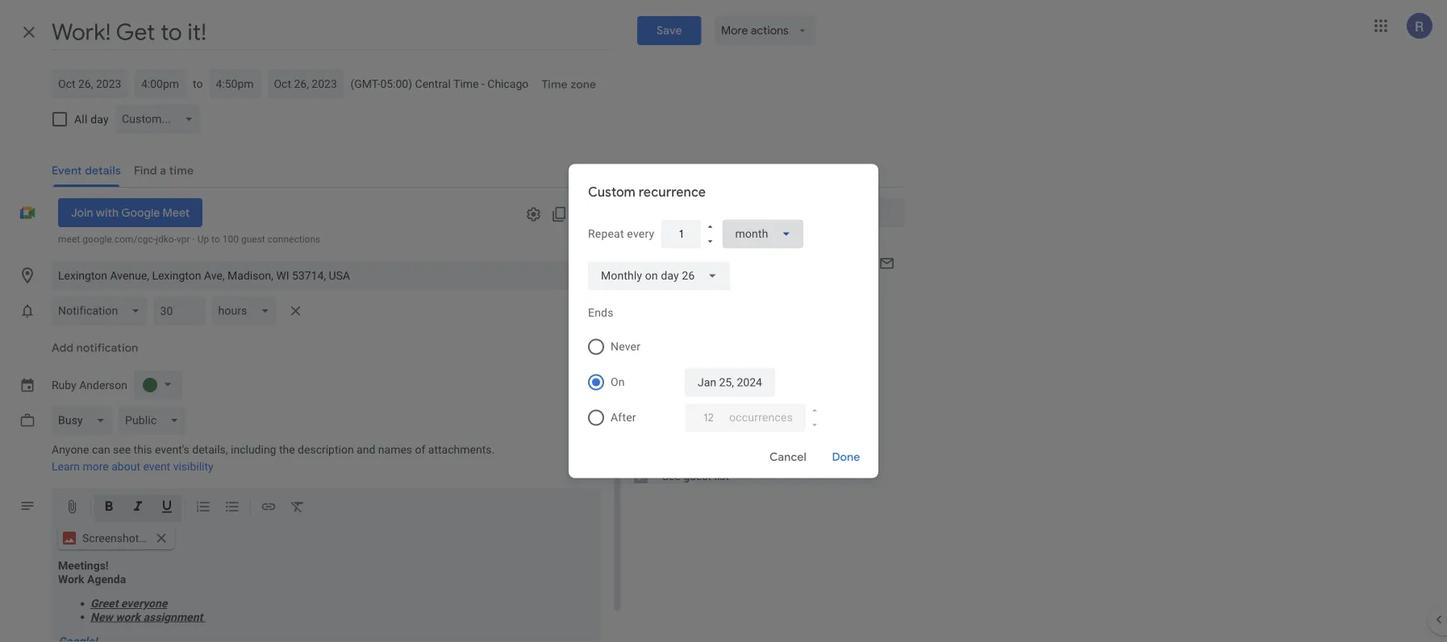 Task type: locate. For each thing, give the bounding box(es) containing it.
anyone
[[52, 444, 89, 457]]

and
[[357, 444, 375, 457]]

0 vertical spatial ruby
[[666, 288, 691, 301]]

bold image
[[101, 499, 117, 518]]

ruby anderson
[[666, 288, 742, 301], [52, 379, 127, 392]]

time
[[453, 77, 479, 90], [541, 77, 568, 92]]

work
[[58, 573, 84, 586]]

time inside button
[[541, 77, 568, 92]]

option group
[[582, 329, 859, 436]]

1 horizontal spatial to
[[211, 234, 220, 245]]

greet everyone new work assignment
[[90, 598, 205, 624]]

1 vertical spatial ruby anderson
[[52, 379, 127, 392]]

attachments.
[[428, 444, 495, 457]]

1 horizontal spatial event
[[699, 421, 727, 435]]

recurrence
[[639, 184, 706, 200]]

up
[[197, 234, 209, 245]]

numbered list image
[[195, 499, 211, 518]]

ruby
[[666, 288, 691, 301], [52, 379, 76, 392]]

insert link image
[[261, 499, 277, 518]]

see
[[662, 470, 681, 483]]

awaiting
[[642, 266, 678, 277]]

event
[[699, 421, 727, 435], [143, 461, 170, 474]]

guest inside group
[[683, 470, 711, 483]]

1
[[634, 266, 639, 277]]

ruby down "add"
[[52, 379, 76, 392]]

save button
[[637, 16, 702, 45]]

anyone can see this event's details, including the description and names of attachments. learn more about event visibility
[[52, 444, 495, 474]]

anderson up junececi7@gmail.com tree item
[[694, 288, 742, 301]]

after
[[611, 411, 636, 425]]

anderson down the notification
[[79, 379, 127, 392]]

0 horizontal spatial ruby anderson
[[52, 379, 127, 392]]

connections
[[268, 234, 320, 245]]

Description text field
[[52, 560, 601, 643]]

1 horizontal spatial ruby
[[666, 288, 691, 301]]

option group containing never
[[582, 329, 859, 436]]

learn
[[52, 461, 80, 474]]

ruby anderson, organizer tree item
[[621, 284, 905, 318]]

1 vertical spatial anderson
[[79, 379, 127, 392]]

ruby down awaiting
[[666, 288, 691, 301]]

time left zone
[[541, 77, 568, 92]]

italic image
[[130, 499, 146, 518]]

agenda
[[87, 573, 126, 586]]

2
[[634, 250, 640, 263]]

cancel button
[[762, 438, 814, 477]]

Months to repeat number field
[[674, 220, 688, 249]]

·
[[192, 234, 195, 245]]

0 horizontal spatial event
[[143, 461, 170, 474]]

guest permissions
[[634, 397, 728, 411]]

0 vertical spatial event
[[699, 421, 727, 435]]

including
[[231, 444, 276, 457]]

guests
[[643, 250, 677, 263]]

0 vertical spatial to
[[193, 77, 203, 90]]

0 horizontal spatial ruby
[[52, 379, 76, 392]]

1 vertical spatial event
[[143, 461, 170, 474]]

0 vertical spatial anderson
[[694, 288, 742, 301]]

about
[[111, 461, 140, 474]]

time zone
[[541, 77, 596, 92]]

None field
[[722, 220, 804, 249], [588, 262, 730, 291], [722, 220, 804, 249], [588, 262, 730, 291]]

notification
[[76, 341, 138, 356]]

event's
[[155, 444, 189, 457]]

names
[[378, 444, 412, 457]]

everyone
[[121, 598, 167, 611]]

meet.google.com/cgc-
[[58, 234, 156, 245]]

event down permissions
[[699, 421, 727, 435]]

1 horizontal spatial time
[[541, 77, 568, 92]]

05:00)
[[380, 77, 412, 90]]

ruby anderson down add notification
[[52, 379, 127, 392]]

assignment
[[143, 611, 203, 624]]

Hours in advance for notification number field
[[160, 297, 199, 326]]

1 vertical spatial ruby
[[52, 379, 76, 392]]

central
[[415, 77, 451, 90]]

1 horizontal spatial guest
[[683, 470, 711, 483]]

event down this
[[143, 461, 170, 474]]

2 guests 1 awaiting
[[634, 250, 678, 277]]

guests invited to this event. tree
[[621, 284, 905, 344]]

join with google meet
[[71, 206, 190, 220]]

guest left list on the bottom
[[683, 470, 711, 483]]

with
[[96, 206, 119, 220]]

more
[[83, 461, 109, 474]]

1 vertical spatial to
[[211, 234, 220, 245]]

visibility
[[173, 461, 213, 474]]

see
[[113, 444, 131, 457]]

0 vertical spatial ruby anderson
[[666, 288, 742, 301]]

event inside anyone can see this event's details, including the description and names of attachments. learn more about event visibility
[[143, 461, 170, 474]]

Date on which the recurrence ends text field
[[698, 368, 762, 397]]

done button
[[820, 438, 872, 477]]

permissions
[[666, 397, 728, 411]]

modify
[[662, 421, 697, 435]]

0 horizontal spatial guest
[[241, 234, 265, 245]]

anderson
[[694, 288, 742, 301], [79, 379, 127, 392]]

see guest list
[[662, 470, 729, 483]]

1 horizontal spatial ruby anderson
[[666, 288, 742, 301]]

ruby anderson down awaiting
[[666, 288, 742, 301]]

to
[[193, 77, 203, 90], [211, 234, 220, 245]]

group
[[621, 392, 905, 489]]

1 vertical spatial guest
[[683, 470, 711, 483]]

modify event
[[662, 421, 727, 435]]

meetings!
[[58, 560, 109, 573]]

chicago
[[487, 77, 529, 90]]

guest right 100
[[241, 234, 265, 245]]

(gmt-
[[350, 77, 380, 90]]

repeat
[[588, 227, 624, 241]]

guest
[[241, 234, 265, 245], [683, 470, 711, 483]]

1 horizontal spatial anderson
[[694, 288, 742, 301]]

time left -
[[453, 77, 479, 90]]

day
[[90, 113, 109, 126]]

details,
[[192, 444, 228, 457]]

work
[[116, 611, 140, 624]]

all day
[[74, 113, 109, 126]]



Task type: vqa. For each thing, say whether or not it's contained in the screenshot.
the guest to the bottom
yes



Task type: describe. For each thing, give the bounding box(es) containing it.
ends
[[588, 307, 613, 320]]

group containing guest permissions
[[621, 392, 905, 489]]

30 hours before element
[[52, 294, 308, 329]]

formatting options toolbar
[[52, 489, 601, 528]]

meet.google.com/cgc-jdko-vpr · up to 100 guest connections
[[58, 234, 320, 245]]

ruby anderson inside tree item
[[666, 288, 742, 301]]

underline image
[[159, 499, 175, 518]]

zone
[[570, 77, 596, 92]]

of
[[415, 444, 425, 457]]

the
[[279, 444, 295, 457]]

every
[[627, 227, 654, 241]]

add notification
[[52, 341, 138, 356]]

option group inside the custom recurrence dialog
[[582, 329, 859, 436]]

add notification button
[[45, 334, 145, 363]]

event inside group
[[699, 421, 727, 435]]

(gmt-05:00) central time - chicago
[[350, 77, 529, 90]]

bulleted list image
[[224, 499, 240, 518]]

remove formatting image
[[290, 499, 306, 518]]

custom
[[588, 184, 636, 200]]

google
[[121, 206, 160, 220]]

vpr
[[177, 234, 190, 245]]

list
[[714, 470, 729, 483]]

done
[[832, 450, 860, 465]]

ruby inside tree item
[[666, 288, 691, 301]]

new
[[90, 611, 113, 624]]

jdko-
[[156, 234, 177, 245]]

Occurrence count number field
[[698, 404, 719, 433]]

all
[[74, 113, 88, 126]]

learn more about event visibility link
[[52, 461, 213, 474]]

meetings! work agenda
[[58, 560, 126, 586]]

guest
[[634, 397, 663, 411]]

on
[[611, 376, 625, 389]]

add
[[52, 341, 74, 356]]

time zone button
[[535, 70, 602, 99]]

join
[[71, 206, 93, 220]]

greet
[[90, 598, 118, 611]]

0 horizontal spatial to
[[193, 77, 203, 90]]

repeat every
[[588, 227, 654, 241]]

custom recurrence dialog
[[569, 164, 878, 479]]

join with google meet link
[[58, 198, 203, 227]]

this
[[134, 444, 152, 457]]

meet
[[163, 206, 190, 220]]

-
[[481, 77, 485, 90]]

100
[[222, 234, 239, 245]]

custom recurrence
[[588, 184, 706, 200]]

can
[[92, 444, 110, 457]]

junececi7@gmail.com tree item
[[621, 318, 905, 344]]

cancel
[[770, 450, 807, 465]]

never
[[611, 340, 641, 354]]

0 horizontal spatial anderson
[[79, 379, 127, 392]]

anderson inside tree item
[[694, 288, 742, 301]]

Title text field
[[52, 15, 612, 50]]

description
[[298, 444, 354, 457]]

0 horizontal spatial time
[[453, 77, 479, 90]]

0 vertical spatial guest
[[241, 234, 265, 245]]

save
[[657, 23, 682, 38]]



